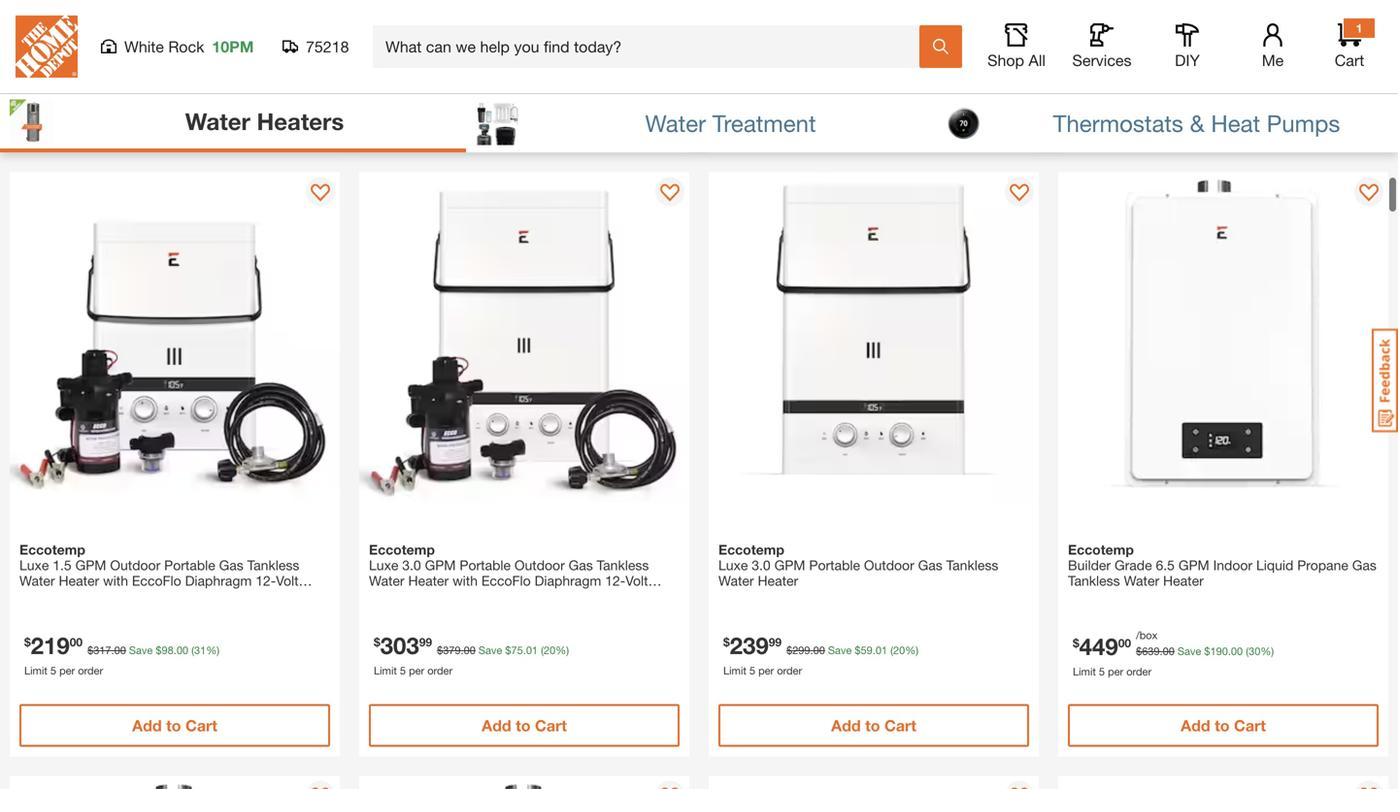 Task type: describe. For each thing, give the bounding box(es) containing it.
00 left the 30
[[1232, 646, 1244, 658]]

$ left 59
[[787, 645, 793, 657]]

cart for add to cart 'button' over builder grade 6.0 gpm indoor liquid propane gas tankless water heater image
[[185, 717, 217, 735]]

75218 button
[[283, 37, 350, 56]]

add to cart button down rock
[[19, 101, 330, 143]]

cart down 1
[[1335, 51, 1365, 69]]

( for 239
[[891, 645, 894, 657]]

5 inside $ 239 99 $ 299 . 00 save $ 59 . 01 ( 20 %) limit 5 per order
[[750, 665, 756, 678]]

feedback link image
[[1373, 328, 1399, 433]]

99 for 239
[[769, 636, 782, 649]]

$ inside $ 231 99 263 . 60 save 31 . 61 12 %) limit 5 per order
[[24, 20, 31, 34]]

save up the thermostats & heat pumps
[[1175, 41, 1202, 54]]

12- for 219
[[256, 573, 276, 589]]

. right 379
[[523, 645, 526, 657]]

$ left 379
[[374, 636, 380, 649]]

display image for 239
[[1010, 184, 1030, 204]]

display image for 219
[[311, 184, 330, 204]]

What can we help you find today? search field
[[386, 26, 919, 67]]

builder grade 6.5 gpm indoor liquid propane gas tankless water heater image
[[1059, 172, 1389, 503]]

add to cart button up builder grade 6.0 gpm indoor liquid propane gas tankless water heater image
[[19, 705, 330, 748]]

luxe for 239
[[719, 558, 748, 574]]

319
[[443, 41, 461, 54]]

154
[[1080, 29, 1119, 56]]

98
[[162, 645, 174, 657]]

$ left 317
[[24, 636, 31, 649]]

eccotemp builder grade 6.5 gpm indoor liquid propane gas tankless water heater
[[1069, 542, 1377, 589]]

order left diy
[[1127, 62, 1152, 74]]

rock
[[168, 37, 204, 56]]

75218
[[306, 37, 349, 56]]

add to cart up 13,000 watt/240v 2.25 gpm electric tankless water heater includes pressure relief device, ideal for a full bathroom image
[[1181, 717, 1267, 735]]

strainer for 303
[[436, 589, 483, 605]]

. left '12'
[[174, 29, 177, 42]]

60
[[114, 29, 126, 42]]

eccotemp for 449
[[1069, 542, 1135, 558]]

eccotemp luxe 3.0 gpm portable outdoor gas tankless water heater
[[719, 542, 999, 589]]

add to cart button up 36 kw 6.2 gpm residential electric tankless water heater, ideal for 4 bedroom home, up to 8 simultaneous applications image
[[719, 705, 1030, 748]]

13,000 watt/240v 2.25 gpm electric tankless water heater includes pressure relief device, ideal for a full bathroom image
[[1059, 777, 1389, 790]]

239 99 $ 319 . 00 save $ 79 . 01 ( 25 %) limit 5 per order
[[374, 29, 569, 74]]

( inside $ 449 00 /box $ 639 . 00 save $ 190 . 00 ( 30 %) limit 5 per order
[[1247, 646, 1249, 658]]

limit inside $ 239 99 $ 299 . 00 save $ 59 . 01 ( 20 %) limit 5 per order
[[724, 665, 747, 678]]

379
[[443, 645, 461, 657]]

%) limit 5 per order
[[724, 41, 919, 74]]

thermostats
[[1054, 109, 1184, 137]]

volt for 303
[[626, 573, 648, 589]]

31 inside $ 219 00 $ 317 . 00 save $ 98 . 00 ( 31 %) limit 5 per order
[[194, 645, 206, 657]]

services button
[[1071, 23, 1134, 70]]

add to cart button up builder grade 6.0 gpm indoor natural gas tankless water heater image
[[369, 705, 680, 748]]

5 inside $ 219 00 $ 317 . 00 save $ 98 . 00 ( 31 %) limit 5 per order
[[50, 665, 56, 678]]

display image for 13,000 watt/240v 2.25 gpm electric tankless water heater includes pressure relief device, ideal for a full bathroom image
[[1360, 788, 1379, 790]]

99 inside 239 99 $ 319 . 00 save $ 79 . 01 ( 25 %) limit 5 per order
[[419, 32, 432, 46]]

add to cart up 36 kw 6.2 gpm residential electric tankless water heater, ideal for 4 bedroom home, up to 8 simultaneous applications image
[[832, 717, 917, 735]]

order inside $ 239 99 $ 299 . 00 save $ 59 . 01 ( 20 %) limit 5 per order
[[777, 665, 803, 678]]

5 inside $ 303 99 $ 379 . 00 save $ 75 . 01 ( 20 %) limit 5 per order
[[400, 665, 406, 678]]

white rock 10pm
[[124, 37, 254, 56]]

%) inside $ 449 00 /box $ 639 . 00 save $ 190 . 00 ( 30 %) limit 5 per order
[[1261, 646, 1275, 658]]

white
[[124, 37, 164, 56]]

. right 317
[[174, 645, 177, 657]]

diy
[[1176, 51, 1201, 69]]

59
[[861, 645, 873, 657]]

190
[[1211, 646, 1229, 658]]

$ down /box
[[1137, 646, 1143, 658]]

$ left the 30
[[1205, 646, 1211, 658]]

449
[[1080, 633, 1119, 661]]

%) inside 239 99 $ 319 . 00 save $ 79 . 01 ( 25 %) limit 5 per order
[[556, 41, 569, 54]]

5 inside %) limit 5 per order
[[750, 62, 756, 74]]

eccotemp luxe 3.0 gpm portable outdoor gas tankless water heater with eccoflo diaphragm 12-volt pump and strainer
[[369, 542, 649, 605]]

$ 449 00 /box $ 639 . 00 save $ 190 . 00 ( 30 %) limit 5 per order
[[1073, 629, 1275, 679]]

36 kw 6.2 gpm residential electric tankless water heater, ideal for 4 bedroom home, up to 8 simultaneous applications image
[[709, 777, 1039, 790]]

luxe 3.0 gpm portable outdoor gas tankless water heater with eccoflo diaphragm 12-volt pump and strainer image
[[359, 172, 690, 503]]

portable for 239
[[810, 558, 861, 574]]

10pm
[[212, 37, 254, 56]]

water heaters image
[[10, 100, 53, 143]]

cart for add to cart 'button' underneath diy
[[1235, 113, 1267, 131]]

add to cart button down 79
[[369, 101, 680, 143]]

luxe 1.5 gpm outdoor portable gas tankless water heater with eccoflo diaphragm 12-volt pump and strainer image
[[10, 172, 340, 503]]

. right 299
[[873, 645, 876, 657]]

12
[[194, 29, 206, 42]]

add for add to cart 'button' underneath diy
[[1181, 113, 1211, 131]]

$ 303 99 $ 379 . 00 save $ 75 . 01 ( 20 %) limit 5 per order
[[374, 632, 569, 678]]

liquid
[[1257, 558, 1294, 574]]

317
[[93, 645, 111, 657]]

239 inside 239 99 $ 319 . 00 save $ 79 . 01 ( 25 %) limit 5 per order
[[380, 29, 419, 56]]

gpm for 303
[[425, 558, 456, 574]]

1
[[1357, 21, 1363, 35]]

&
[[1191, 109, 1205, 137]]

. left 98
[[111, 645, 114, 657]]

and for 219
[[59, 589, 82, 605]]

heater for 239
[[758, 573, 799, 589]]

diy button
[[1157, 23, 1219, 70]]

. left 59
[[811, 645, 814, 657]]

propane
[[1298, 558, 1349, 574]]

limit inside $ 231 99 263 . 60 save 31 . 61 12 %) limit 5 per order
[[24, 50, 47, 62]]

( inside 239 99 $ 319 . 00 save $ 79 . 01 ( 25 %) limit 5 per order
[[541, 41, 544, 54]]

231
[[31, 17, 70, 44]]

$ left /box
[[1073, 637, 1080, 650]]

add for add to cart 'button' over builder grade 6.0 gpm indoor liquid propane gas tankless water heater image
[[132, 717, 162, 735]]

per inside %) limit 5 per order
[[759, 62, 774, 74]]

303
[[380, 632, 419, 660]]

water inside "button"
[[185, 107, 250, 135]]

thermostats & heat pumps
[[1054, 109, 1341, 137]]

per inside $ 231 99 263 . 60 save 31 . 61 12 %) limit 5 per order
[[59, 50, 75, 62]]

1.5
[[53, 558, 72, 574]]

%) right diy button
[[1255, 41, 1269, 54]]

pump for 219
[[19, 589, 55, 605]]

add for add to cart 'button' on top of builder grade 6.0 gpm indoor natural gas tankless water heater image
[[482, 717, 512, 735]]

299
[[793, 645, 811, 657]]

limit 5 per order
[[1073, 62, 1152, 74]]

to for add to cart 'button' on top of builder grade 6.0 gpm indoor natural gas tankless water heater image
[[516, 717, 531, 735]]

builder grade 6.0 gpm indoor liquid propane gas tankless water heater image
[[10, 777, 340, 790]]

grade
[[1115, 558, 1153, 574]]

limit inside $ 219 00 $ 317 . 00 save $ 98 . 00 ( 31 %) limit 5 per order
[[24, 665, 47, 678]]

gas inside the eccotemp builder grade 6.5 gpm indoor liquid propane gas tankless water heater
[[1353, 558, 1377, 574]]

00 left /box
[[1119, 637, 1132, 650]]

portable inside eccotemp luxe 1.5 gpm outdoor portable gas tankless water heater with eccoflo diaphragm 12-volt pump and strainer
[[164, 558, 215, 574]]

display image for 36 kw 6.2 gpm residential electric tankless water heater, ideal for 4 bedroom home, up to 8 simultaneous applications image
[[1010, 788, 1030, 790]]

to for add to cart 'button' under rock
[[166, 113, 181, 131]]

00 inside 239 99 $ 319 . 00 save $ 79 . 01 ( 25 %) limit 5 per order
[[464, 41, 476, 54]]

. left white
[[111, 29, 114, 42]]

add to cart down rock
[[132, 113, 217, 131]]

save inside $ 231 99 263 . 60 save 31 . 61 12 %) limit 5 per order
[[129, 29, 153, 42]]

cart for add to cart 'button' over 13,000 watt/240v 2.25 gpm electric tankless water heater includes pressure relief device, ideal for a full bathroom image
[[1235, 717, 1267, 735]]

gas for 239
[[919, 558, 943, 574]]

$ right 299
[[855, 645, 861, 657]]

3.0 for 239
[[752, 558, 771, 574]]

239 inside $ 239 99 $ 299 . 00 save $ 59 . 01 ( 20 %) limit 5 per order
[[730, 632, 769, 660]]

add to cart button up 13,000 watt/240v 2.25 gpm electric tankless water heater includes pressure relief device, ideal for a full bathroom image
[[1069, 705, 1379, 748]]

$ right 379
[[506, 645, 511, 657]]

. left 25
[[523, 41, 526, 54]]

01 inside 239 99 $ 319 . 00 save $ 79 . 01 ( 25 %) limit 5 per order
[[526, 41, 538, 54]]

$ left 79
[[437, 41, 443, 54]]

. left 79
[[461, 41, 464, 54]]

all
[[1029, 51, 1046, 69]]

tankless for 219
[[247, 558, 300, 574]]

limit inside $ 303 99 $ 379 . 00 save $ 75 . 01 ( 20 %) limit 5 per order
[[374, 665, 397, 678]]

water inside eccotemp luxe 1.5 gpm outdoor portable gas tankless water heater with eccoflo diaphragm 12-volt pump and strainer
[[19, 573, 55, 589]]

%) inside $ 239 99 $ 299 . 00 save $ 59 . 01 ( 20 %) limit 5 per order
[[906, 645, 919, 657]]

add to cart down diy
[[1181, 113, 1267, 131]]

limit inside 239 99 $ 319 . 00 save $ 79 . 01 ( 25 %) limit 5 per order
[[374, 62, 397, 74]]

12- for 303
[[605, 573, 626, 589]]

the home depot logo image
[[16, 16, 78, 78]]

00 inside $ 239 99 $ 299 . 00 save $ 59 . 01 ( 20 %) limit 5 per order
[[814, 645, 826, 657]]

. left 75
[[461, 645, 464, 657]]

builder grade 6.0 gpm indoor natural gas tankless water heater image
[[359, 777, 690, 790]]

water inside eccotemp luxe 3.0 gpm portable outdoor gas tankless water heater with eccoflo diaphragm 12-volt pump and strainer
[[369, 573, 405, 589]]

add to cart down 79
[[482, 113, 567, 131]]



Task type: vqa. For each thing, say whether or not it's contained in the screenshot.
the Vinyl Mini Blinds link
no



Task type: locate. For each thing, give the bounding box(es) containing it.
shop all
[[988, 51, 1046, 69]]

order down 379
[[428, 665, 453, 678]]

strainer up 317
[[86, 589, 133, 605]]

portable
[[164, 558, 215, 574], [460, 558, 511, 574], [810, 558, 861, 574]]

save inside 239 99 $ 319 . 00 save $ 79 . 01 ( 25 %) limit 5 per order
[[479, 41, 503, 54]]

99 inside $ 231 99 263 . 60 save 31 . 61 12 %) limit 5 per order
[[70, 20, 83, 34]]

water heaters button
[[0, 94, 466, 153]]

heater inside eccotemp luxe 3.0 gpm portable outdoor gas tankless water heater
[[758, 573, 799, 589]]

1 horizontal spatial strainer
[[436, 589, 483, 605]]

1 3.0 from the left
[[402, 558, 421, 574]]

79
[[511, 41, 523, 54]]

gpm up 379
[[425, 558, 456, 574]]

luxe for 219
[[19, 558, 49, 574]]

indoor
[[1214, 558, 1253, 574]]

( right '190'
[[1247, 646, 1249, 658]]

eccoflo for 219
[[132, 573, 181, 589]]

31 inside $ 231 99 263 . 60 save 31 . 61 12 %) limit 5 per order
[[162, 29, 174, 42]]

heater up 299
[[758, 573, 799, 589]]

eccotemp inside eccotemp luxe 1.5 gpm outdoor portable gas tankless water heater with eccoflo diaphragm 12-volt pump and strainer
[[19, 542, 85, 558]]

30
[[1249, 646, 1261, 658]]

diaphragm inside eccotemp luxe 1.5 gpm outdoor portable gas tankless water heater with eccoflo diaphragm 12-volt pump and strainer
[[185, 573, 252, 589]]

2 12- from the left
[[605, 573, 626, 589]]

219
[[31, 632, 70, 660]]

save inside $ 239 99 $ 299 . 00 save $ 59 . 01 ( 20 %) limit 5 per order
[[829, 645, 852, 657]]

2 portable from the left
[[460, 558, 511, 574]]

cart for add to cart 'button' over 36 kw 6.2 gpm residential electric tankless water heater, ideal for 4 bedroom home, up to 8 simultaneous applications image
[[885, 717, 917, 735]]

1 strainer from the left
[[86, 589, 133, 605]]

luxe for 303
[[369, 558, 399, 574]]

1 horizontal spatial volt
[[626, 573, 648, 589]]

services
[[1073, 51, 1132, 69]]

shop all button
[[986, 23, 1048, 70]]

water treatment button
[[466, 94, 933, 153]]

save left 59
[[829, 645, 852, 657]]

order inside $ 303 99 $ 379 . 00 save $ 75 . 01 ( 20 %) limit 5 per order
[[428, 665, 453, 678]]

heaters
[[257, 107, 344, 135]]

water inside button
[[645, 109, 706, 137]]

heater left the indoor
[[1164, 573, 1204, 589]]

12- inside eccotemp luxe 1.5 gpm outdoor portable gas tankless water heater with eccoflo diaphragm 12-volt pump and strainer
[[256, 573, 276, 589]]

1 horizontal spatial and
[[409, 589, 432, 605]]

add up builder grade 6.0 gpm indoor natural gas tankless water heater image
[[482, 717, 512, 735]]

display image
[[311, 184, 330, 204], [661, 184, 680, 204], [1010, 184, 1030, 204], [661, 788, 680, 790]]

75
[[511, 645, 523, 657]]

2 20 from the left
[[894, 645, 906, 657]]

display image for builder grade 6.5 gpm indoor liquid propane gas tankless water heater image
[[1360, 184, 1379, 204]]

01
[[526, 41, 538, 54], [526, 645, 538, 657], [876, 645, 888, 657]]

limit
[[24, 50, 47, 62], [374, 62, 397, 74], [724, 62, 747, 74], [1073, 62, 1097, 74], [24, 665, 47, 678], [374, 665, 397, 678], [724, 665, 747, 678], [1073, 666, 1097, 679]]

shop
[[988, 51, 1025, 69]]

outdoor inside eccotemp luxe 3.0 gpm portable outdoor gas tankless water heater
[[864, 558, 915, 574]]

99 for 231
[[70, 20, 83, 34]]

gpm for 239
[[775, 558, 806, 574]]

1 horizontal spatial eccoflo
[[482, 573, 531, 589]]

99 left 299
[[769, 636, 782, 649]]

( inside $ 303 99 $ 379 . 00 save $ 75 . 01 ( 20 %) limit 5 per order
[[541, 645, 544, 657]]

1 horizontal spatial outdoor
[[515, 558, 565, 574]]

outdoor for 303
[[515, 558, 565, 574]]

limit inside $ 449 00 /box $ 639 . 00 save $ 190 . 00 ( 30 %) limit 5 per order
[[1073, 666, 1097, 679]]

/box
[[1137, 629, 1158, 642]]

outdoor up 59
[[864, 558, 915, 574]]

eccoflo inside eccotemp luxe 1.5 gpm outdoor portable gas tankless water heater with eccoflo diaphragm 12-volt pump and strainer
[[132, 573, 181, 589]]

0 horizontal spatial 12-
[[256, 573, 276, 589]]

0 horizontal spatial 20
[[544, 645, 556, 657]]

3 luxe from the left
[[719, 558, 748, 574]]

20 for 239
[[894, 645, 906, 657]]

1 horizontal spatial with
[[453, 573, 478, 589]]

2 and from the left
[[409, 589, 432, 605]]

order
[[78, 50, 103, 62], [428, 62, 453, 74], [777, 62, 803, 74], [1127, 62, 1152, 74], [78, 665, 103, 678], [428, 665, 453, 678], [777, 665, 803, 678], [1127, 666, 1152, 679]]

99 for 303
[[419, 636, 432, 649]]

$
[[24, 20, 31, 34], [437, 41, 443, 54], [506, 41, 511, 54], [24, 636, 31, 649], [374, 636, 380, 649], [724, 636, 730, 649], [1073, 637, 1080, 650], [87, 645, 93, 657], [156, 645, 162, 657], [437, 645, 443, 657], [506, 645, 511, 657], [787, 645, 793, 657], [855, 645, 861, 657], [1137, 646, 1143, 658], [1205, 646, 1211, 658]]

outdoor right 1.5
[[110, 558, 161, 574]]

order down 299
[[777, 665, 803, 678]]

20 right 59
[[894, 645, 906, 657]]

pump inside eccotemp luxe 3.0 gpm portable outdoor gas tankless water heater with eccoflo diaphragm 12-volt pump and strainer
[[369, 589, 405, 605]]

( right 75
[[541, 645, 544, 657]]

eccotemp for 239
[[719, 542, 785, 558]]

gas for 219
[[219, 558, 244, 574]]

add
[[132, 113, 162, 131], [482, 113, 512, 131], [1181, 113, 1211, 131], [132, 717, 162, 735], [482, 717, 512, 735], [832, 717, 861, 735], [1181, 717, 1211, 735]]

0 horizontal spatial and
[[59, 589, 82, 605]]

cart for add to cart 'button' underneath 79
[[535, 113, 567, 131]]

eccotemp luxe 1.5 gpm outdoor portable gas tankless water heater with eccoflo diaphragm 12-volt pump and strainer
[[19, 542, 300, 605]]

gas inside eccotemp luxe 3.0 gpm portable outdoor gas tankless water heater
[[919, 558, 943, 574]]

3 portable from the left
[[810, 558, 861, 574]]

gpm inside eccotemp luxe 1.5 gpm outdoor portable gas tankless water heater with eccoflo diaphragm 12-volt pump and strainer
[[75, 558, 106, 574]]

per inside $ 219 00 $ 317 . 00 save $ 98 . 00 ( 31 %) limit 5 per order
[[59, 665, 75, 678]]

pump down 1.5
[[19, 589, 55, 605]]

strainer inside eccotemp luxe 3.0 gpm portable outdoor gas tankless water heater with eccoflo diaphragm 12-volt pump and strainer
[[436, 589, 483, 605]]

%) right 79
[[556, 41, 569, 54]]

0 horizontal spatial 3.0
[[402, 558, 421, 574]]

0 horizontal spatial luxe
[[19, 558, 49, 574]]

0 horizontal spatial eccoflo
[[132, 573, 181, 589]]

diaphragm for 303
[[535, 573, 602, 589]]

heater inside eccotemp luxe 3.0 gpm portable outdoor gas tankless water heater with eccoflo diaphragm 12-volt pump and strainer
[[408, 573, 449, 589]]

heater inside the eccotemp builder grade 6.5 gpm indoor liquid propane gas tankless water heater
[[1164, 573, 1204, 589]]

01 right 59
[[876, 645, 888, 657]]

tankless inside the eccotemp builder grade 6.5 gpm indoor liquid propane gas tankless water heater
[[1069, 573, 1121, 589]]

gpm inside the eccotemp builder grade 6.5 gpm indoor liquid propane gas tankless water heater
[[1179, 558, 1210, 574]]

heater
[[59, 573, 99, 589], [408, 573, 449, 589], [758, 573, 799, 589], [1164, 573, 1204, 589]]

save left 98
[[129, 645, 153, 657]]

per
[[59, 50, 75, 62], [409, 62, 425, 74], [759, 62, 774, 74], [1108, 62, 1124, 74], [59, 665, 75, 678], [409, 665, 425, 678], [759, 665, 774, 678], [1108, 666, 1124, 679]]

2 with from the left
[[453, 573, 478, 589]]

save right 60
[[129, 29, 153, 42]]

with for 303
[[453, 573, 478, 589]]

01 inside $ 239 99 $ 299 . 00 save $ 59 . 01 ( 20 %) limit 5 per order
[[876, 645, 888, 657]]

save
[[129, 29, 153, 42], [479, 41, 503, 54], [1175, 41, 1202, 54], [129, 645, 153, 657], [479, 645, 503, 657], [829, 645, 852, 657], [1178, 646, 1202, 658]]

luxe
[[19, 558, 49, 574], [369, 558, 399, 574], [719, 558, 748, 574]]

%) inside $ 303 99 $ 379 . 00 save $ 75 . 01 ( 20 %) limit 5 per order
[[556, 645, 569, 657]]

99 left 379
[[419, 636, 432, 649]]

gas for 303
[[569, 558, 593, 574]]

2 horizontal spatial outdoor
[[864, 558, 915, 574]]

order inside $ 231 99 263 . 60 save 31 . 61 12 %) limit 5 per order
[[78, 50, 103, 62]]

2 horizontal spatial portable
[[810, 558, 861, 574]]

1 horizontal spatial 20
[[894, 645, 906, 657]]

3 outdoor from the left
[[864, 558, 915, 574]]

cart up builder grade 6.0 gpm indoor natural gas tankless water heater image
[[535, 717, 567, 735]]

and inside eccotemp luxe 1.5 gpm outdoor portable gas tankless water heater with eccoflo diaphragm 12-volt pump and strainer
[[59, 589, 82, 605]]

gpm for 219
[[75, 558, 106, 574]]

4 heater from the left
[[1164, 573, 1204, 589]]

eccoflo up 75
[[482, 573, 531, 589]]

2 strainer from the left
[[436, 589, 483, 605]]

gpm up 299
[[775, 558, 806, 574]]

20 for 303
[[544, 645, 556, 657]]

0 vertical spatial 31
[[162, 29, 174, 42]]

strainer for 219
[[86, 589, 133, 605]]

per inside $ 239 99 $ 299 . 00 save $ 59 . 01 ( 20 %) limit 5 per order
[[759, 665, 774, 678]]

239
[[380, 29, 419, 56], [730, 632, 769, 660]]

0 vertical spatial 239
[[380, 29, 419, 56]]

4 eccotemp from the left
[[1069, 542, 1135, 558]]

add to cart button
[[19, 101, 330, 143], [369, 101, 680, 143], [1069, 101, 1379, 143], [19, 705, 330, 748], [369, 705, 680, 748], [719, 705, 1030, 748], [1069, 705, 1379, 748]]

order inside 239 99 $ 319 . 00 save $ 79 . 01 ( 25 %) limit 5 per order
[[428, 62, 453, 74]]

20 inside $ 239 99 $ 299 . 00 save $ 59 . 01 ( 20 %) limit 5 per order
[[894, 645, 906, 657]]

eccotemp inside eccotemp luxe 3.0 gpm portable outdoor gas tankless water heater with eccoflo diaphragm 12-volt pump and strainer
[[369, 542, 435, 558]]

add to cart up builder grade 6.0 gpm indoor natural gas tankless water heater image
[[482, 717, 567, 735]]

to up 36 kw 6.2 gpm residential electric tankless water heater, ideal for 4 bedroom home, up to 8 simultaneous applications image
[[866, 717, 881, 735]]

add to cart button down diy
[[1069, 101, 1379, 143]]

add for add to cart 'button' over 36 kw 6.2 gpm residential electric tankless water heater, ideal for 4 bedroom home, up to 8 simultaneous applications image
[[832, 717, 861, 735]]

per inside $ 303 99 $ 379 . 00 save $ 75 . 01 ( 20 %) limit 5 per order
[[409, 665, 425, 678]]

2 luxe from the left
[[369, 558, 399, 574]]

01 right 79
[[526, 41, 538, 54]]

cart 1
[[1335, 21, 1365, 69]]

$ right 219
[[87, 645, 93, 657]]

diaphragm inside eccotemp luxe 3.0 gpm portable outdoor gas tankless water heater with eccoflo diaphragm 12-volt pump and strainer
[[535, 573, 602, 589]]

1 gpm from the left
[[75, 558, 106, 574]]

add left the heat
[[1181, 113, 1211, 131]]

99 inside $ 303 99 $ 379 . 00 save $ 75 . 01 ( 20 %) limit 5 per order
[[419, 636, 432, 649]]

2 gpm from the left
[[425, 558, 456, 574]]

to for add to cart 'button' underneath diy
[[1215, 113, 1230, 131]]

1 horizontal spatial luxe
[[369, 558, 399, 574]]

639
[[1143, 646, 1160, 658]]

%) right 59
[[906, 645, 919, 657]]

3.0 for 303
[[402, 558, 421, 574]]

display image for 303
[[661, 184, 680, 204]]

239 left 299
[[730, 632, 769, 660]]

with
[[103, 573, 128, 589], [453, 573, 478, 589]]

cart down white rock 10pm
[[185, 113, 217, 131]]

3 gas from the left
[[919, 558, 943, 574]]

eccoflo
[[132, 573, 181, 589], [482, 573, 531, 589]]

1 horizontal spatial 31
[[194, 645, 206, 657]]

to for add to cart 'button' over builder grade 6.0 gpm indoor liquid propane gas tankless water heater image
[[166, 717, 181, 735]]

2 3.0 from the left
[[752, 558, 771, 574]]

thermostats & heat pumps button
[[933, 94, 1399, 153]]

add up builder grade 6.0 gpm indoor liquid propane gas tankless water heater image
[[132, 717, 162, 735]]

portable inside eccotemp luxe 3.0 gpm portable outdoor gas tankless water heater
[[810, 558, 861, 574]]

1 pump from the left
[[19, 589, 55, 605]]

portable up 98
[[164, 558, 215, 574]]

eccoflo for 303
[[482, 573, 531, 589]]

eccotemp inside eccotemp luxe 3.0 gpm portable outdoor gas tankless water heater
[[719, 542, 785, 558]]

gpm inside eccotemp luxe 3.0 gpm portable outdoor gas tankless water heater with eccoflo diaphragm 12-volt pump and strainer
[[425, 558, 456, 574]]

cart up 36 kw 6.2 gpm residential electric tankless water heater, ideal for 4 bedroom home, up to 8 simultaneous applications image
[[885, 717, 917, 735]]

3.0 inside eccotemp luxe 3.0 gpm portable outdoor gas tankless water heater
[[752, 558, 771, 574]]

display image for builder grade 6.0 gpm indoor liquid propane gas tankless water heater image
[[311, 788, 330, 790]]

heat
[[1212, 109, 1261, 137]]

2 eccotemp from the left
[[369, 542, 435, 558]]

gas inside eccotemp luxe 3.0 gpm portable outdoor gas tankless water heater with eccoflo diaphragm 12-volt pump and strainer
[[569, 558, 593, 574]]

gpm
[[75, 558, 106, 574], [425, 558, 456, 574], [775, 558, 806, 574], [1179, 558, 1210, 574]]

$ 231 99 263 . 60 save 31 . 61 12 %) limit 5 per order
[[24, 17, 220, 62]]

luxe inside eccotemp luxe 3.0 gpm portable outdoor gas tankless water heater with eccoflo diaphragm 12-volt pump and strainer
[[369, 558, 399, 574]]

31 left 61
[[162, 29, 174, 42]]

portable for 303
[[460, 558, 511, 574]]

pump inside eccotemp luxe 1.5 gpm outdoor portable gas tankless water heater with eccoflo diaphragm 12-volt pump and strainer
[[19, 589, 55, 605]]

2 volt from the left
[[626, 573, 648, 589]]

add to cart up builder grade 6.0 gpm indoor liquid propane gas tankless water heater image
[[132, 717, 217, 735]]

water treatment
[[645, 109, 817, 137]]

3 eccotemp from the left
[[719, 542, 785, 558]]

12- inside eccotemp luxe 3.0 gpm portable outdoor gas tankless water heater with eccoflo diaphragm 12-volt pump and strainer
[[605, 573, 626, 589]]

me
[[1263, 51, 1284, 69]]

strainer up 379
[[436, 589, 483, 605]]

0 horizontal spatial portable
[[164, 558, 215, 574]]

263
[[93, 29, 111, 42]]

outdoor for 239
[[864, 558, 915, 574]]

1 volt from the left
[[276, 573, 299, 589]]

00
[[464, 41, 476, 54], [70, 636, 83, 649], [1119, 637, 1132, 650], [114, 645, 126, 657], [177, 645, 189, 657], [464, 645, 476, 657], [814, 645, 826, 657], [1163, 646, 1175, 658], [1232, 646, 1244, 658]]

limit inside %) limit 5 per order
[[724, 62, 747, 74]]

( right 79
[[541, 41, 544, 54]]

tankless
[[247, 558, 300, 574], [597, 558, 649, 574], [947, 558, 999, 574], [1069, 573, 1121, 589]]

1 horizontal spatial portable
[[460, 558, 511, 574]]

cart up 13,000 watt/240v 2.25 gpm electric tankless water heater includes pressure relief device, ideal for a full bathroom image
[[1235, 717, 1267, 735]]

1 horizontal spatial 3.0
[[752, 558, 771, 574]]

1 horizontal spatial 12-
[[605, 573, 626, 589]]

strainer
[[86, 589, 133, 605], [436, 589, 483, 605]]

strainer inside eccotemp luxe 1.5 gpm outdoor portable gas tankless water heater with eccoflo diaphragm 12-volt pump and strainer
[[86, 589, 133, 605]]

cart for add to cart 'button' under rock
[[185, 113, 217, 131]]

water inside eccotemp luxe 3.0 gpm portable outdoor gas tankless water heater
[[719, 573, 754, 589]]

1 12- from the left
[[256, 573, 276, 589]]

diaphragm for 219
[[185, 573, 252, 589]]

6.5
[[1156, 558, 1175, 574]]

luxe inside eccotemp luxe 1.5 gpm outdoor portable gas tankless water heater with eccoflo diaphragm 12-volt pump and strainer
[[19, 558, 49, 574]]

tankless for 239
[[947, 558, 999, 574]]

gas
[[219, 558, 244, 574], [569, 558, 593, 574], [919, 558, 943, 574], [1353, 558, 1377, 574]]

outdoor inside eccotemp luxe 1.5 gpm outdoor portable gas tankless water heater with eccoflo diaphragm 12-volt pump and strainer
[[110, 558, 161, 574]]

99 left 319
[[419, 32, 432, 46]]

heater for 303
[[408, 573, 449, 589]]

1 with from the left
[[103, 573, 128, 589]]

to up builder grade 6.0 gpm indoor natural gas tankless water heater image
[[516, 717, 531, 735]]

thermostats & heat pumps image
[[942, 102, 986, 145]]

save left 79
[[479, 41, 503, 54]]

0 horizontal spatial 239
[[380, 29, 419, 56]]

add for add to cart 'button' under rock
[[132, 113, 162, 131]]

00 right 98
[[177, 645, 189, 657]]

.
[[111, 29, 114, 42], [174, 29, 177, 42], [461, 41, 464, 54], [523, 41, 526, 54], [111, 645, 114, 657], [174, 645, 177, 657], [461, 645, 464, 657], [523, 645, 526, 657], [811, 645, 814, 657], [873, 645, 876, 657], [1160, 646, 1163, 658], [1229, 646, 1232, 658]]

volt
[[276, 573, 299, 589], [626, 573, 648, 589]]

2 outdoor from the left
[[515, 558, 565, 574]]

to for add to cart 'button' over 36 kw 6.2 gpm residential electric tankless water heater, ideal for 4 bedroom home, up to 8 simultaneous applications image
[[866, 717, 881, 735]]

1 luxe from the left
[[19, 558, 49, 574]]

2 eccoflo from the left
[[482, 573, 531, 589]]

water heaters
[[185, 107, 344, 135]]

gpm right 1.5
[[75, 558, 106, 574]]

volt inside eccotemp luxe 3.0 gpm portable outdoor gas tankless water heater with eccoflo diaphragm 12-volt pump and strainer
[[626, 573, 648, 589]]

$ left 299
[[724, 636, 730, 649]]

( for 219
[[191, 645, 194, 657]]

luxe 3.0 gpm portable outdoor gas tankless water heater image
[[709, 172, 1039, 503]]

00 left 317
[[70, 636, 83, 649]]

1 20 from the left
[[544, 645, 556, 657]]

gpm right the 6.5
[[1179, 558, 1210, 574]]

1 diaphragm from the left
[[185, 573, 252, 589]]

. left the 30
[[1229, 646, 1232, 658]]

order inside %) limit 5 per order
[[777, 62, 803, 74]]

3.0 inside eccotemp luxe 3.0 gpm portable outdoor gas tankless water heater with eccoflo diaphragm 12-volt pump and strainer
[[402, 558, 421, 574]]

1 vertical spatial 239
[[730, 632, 769, 660]]

outdoor inside eccotemp luxe 3.0 gpm portable outdoor gas tankless water heater with eccoflo diaphragm 12-volt pump and strainer
[[515, 558, 565, 574]]

luxe inside eccotemp luxe 3.0 gpm portable outdoor gas tankless water heater
[[719, 558, 748, 574]]

1 vertical spatial 31
[[194, 645, 206, 657]]

order down 317
[[78, 665, 103, 678]]

save left 75
[[479, 645, 503, 657]]

1 horizontal spatial 239
[[730, 632, 769, 660]]

%) right 75
[[556, 645, 569, 657]]

eccotemp for 219
[[19, 542, 85, 558]]

%)
[[206, 29, 220, 42], [556, 41, 569, 54], [906, 41, 919, 54], [1255, 41, 1269, 54], [206, 645, 220, 657], [556, 645, 569, 657], [906, 645, 919, 657], [1261, 646, 1275, 658]]

0 horizontal spatial 31
[[162, 29, 174, 42]]

(
[[541, 41, 544, 54], [191, 645, 194, 657], [541, 645, 544, 657], [891, 645, 894, 657], [1247, 646, 1249, 658]]

99 left '263'
[[70, 20, 83, 34]]

outdoor up 75
[[515, 558, 565, 574]]

water inside the eccotemp builder grade 6.5 gpm indoor liquid propane gas tankless water heater
[[1124, 573, 1160, 589]]

%) left shop
[[906, 41, 919, 54]]

volt for 219
[[276, 573, 299, 589]]

0 horizontal spatial strainer
[[86, 589, 133, 605]]

order inside $ 449 00 /box $ 639 . 00 save $ 190 . 00 ( 30 %) limit 5 per order
[[1127, 666, 1152, 679]]

1 eccoflo from the left
[[132, 573, 181, 589]]

gas inside eccotemp luxe 1.5 gpm outdoor portable gas tankless water heater with eccoflo diaphragm 12-volt pump and strainer
[[219, 558, 244, 574]]

5 inside 239 99 $ 319 . 00 save $ 79 . 01 ( 25 %) limit 5 per order
[[400, 62, 406, 74]]

save inside $ 303 99 $ 379 . 00 save $ 75 . 01 ( 20 %) limit 5 per order
[[479, 645, 503, 657]]

%) inside $ 219 00 $ 317 . 00 save $ 98 . 00 ( 31 %) limit 5 per order
[[206, 645, 220, 657]]

00 inside $ 303 99 $ 379 . 00 save $ 75 . 01 ( 20 %) limit 5 per order
[[464, 645, 476, 657]]

$ left 25
[[506, 41, 511, 54]]

add for add to cart 'button' underneath 79
[[482, 113, 512, 131]]

save inside $ 449 00 /box $ 639 . 00 save $ 190 . 00 ( 30 %) limit 5 per order
[[1178, 646, 1202, 658]]

$ right 317
[[156, 645, 162, 657]]

1 portable from the left
[[164, 558, 215, 574]]

pump for 303
[[369, 589, 405, 605]]

1 and from the left
[[59, 589, 82, 605]]

( for 303
[[541, 645, 544, 657]]

eccotemp for 303
[[369, 542, 435, 558]]

portable up $ 303 99 $ 379 . 00 save $ 75 . 01 ( 20 %) limit 5 per order
[[460, 558, 511, 574]]

add to cart
[[132, 113, 217, 131], [482, 113, 567, 131], [1181, 113, 1267, 131], [132, 717, 217, 735], [482, 717, 567, 735], [832, 717, 917, 735], [1181, 717, 1267, 735]]

61
[[177, 29, 189, 42]]

portable up $ 239 99 $ 299 . 00 save $ 59 . 01 ( 20 %) limit 5 per order
[[810, 558, 861, 574]]

to for add to cart 'button' over 13,000 watt/240v 2.25 gpm electric tankless water heater includes pressure relief device, ideal for a full bathroom image
[[1215, 717, 1230, 735]]

%) right '190'
[[1261, 646, 1275, 658]]

20
[[544, 645, 556, 657], [894, 645, 906, 657]]

4 gas from the left
[[1353, 558, 1377, 574]]

add for add to cart 'button' over 13,000 watt/240v 2.25 gpm electric tankless water heater includes pressure relief device, ideal for a full bathroom image
[[1181, 717, 1211, 735]]

%) inside $ 231 99 263 . 60 save 31 . 61 12 %) limit 5 per order
[[206, 29, 220, 42]]

01 right 75
[[526, 645, 538, 657]]

to up builder grade 6.0 gpm indoor liquid propane gas tankless water heater image
[[166, 717, 181, 735]]

heater up the 303
[[408, 573, 449, 589]]

cart right 'water treatment' image
[[535, 113, 567, 131]]

cart for add to cart 'button' on top of builder grade 6.0 gpm indoor natural gas tankless water heater image
[[535, 717, 567, 735]]

12-
[[256, 573, 276, 589], [605, 573, 626, 589]]

1 outdoor from the left
[[110, 558, 161, 574]]

0 horizontal spatial with
[[103, 573, 128, 589]]

diaphragm
[[185, 573, 252, 589], [535, 573, 602, 589]]

heater inside eccotemp luxe 1.5 gpm outdoor portable gas tankless water heater with eccoflo diaphragm 12-volt pump and strainer
[[59, 573, 99, 589]]

with inside eccotemp luxe 3.0 gpm portable outdoor gas tankless water heater with eccoflo diaphragm 12-volt pump and strainer
[[453, 573, 478, 589]]

treatment
[[713, 109, 817, 137]]

2 gas from the left
[[569, 558, 593, 574]]

3 heater from the left
[[758, 573, 799, 589]]

and for 303
[[409, 589, 432, 605]]

water treatment image
[[476, 102, 520, 145]]

( inside $ 239 99 $ 299 . 00 save $ 59 . 01 ( 20 %) limit 5 per order
[[891, 645, 894, 657]]

01 inside $ 303 99 $ 379 . 00 save $ 75 . 01 ( 20 %) limit 5 per order
[[526, 645, 538, 657]]

order up treatment
[[777, 62, 803, 74]]

1 heater from the left
[[59, 573, 99, 589]]

0 horizontal spatial outdoor
[[110, 558, 161, 574]]

00 right 317
[[114, 645, 126, 657]]

3.0
[[402, 558, 421, 574], [752, 558, 771, 574]]

order inside $ 219 00 $ 317 . 00 save $ 98 . 00 ( 31 %) limit 5 per order
[[78, 665, 103, 678]]

heater for 219
[[59, 573, 99, 589]]

31
[[162, 29, 174, 42], [194, 645, 206, 657]]

gpm inside eccotemp luxe 3.0 gpm portable outdoor gas tankless water heater
[[775, 558, 806, 574]]

tankless inside eccotemp luxe 3.0 gpm portable outdoor gas tankless water heater
[[947, 558, 999, 574]]

to down rock
[[166, 113, 181, 131]]

3 gpm from the left
[[775, 558, 806, 574]]

order down '263'
[[78, 50, 103, 62]]

with for 219
[[103, 573, 128, 589]]

and
[[59, 589, 82, 605], [409, 589, 432, 605]]

water
[[185, 107, 250, 135], [645, 109, 706, 137], [19, 573, 55, 589], [369, 573, 405, 589], [719, 573, 754, 589], [1124, 573, 1160, 589]]

tankless inside eccotemp luxe 3.0 gpm portable outdoor gas tankless water heater with eccoflo diaphragm 12-volt pump and strainer
[[597, 558, 649, 574]]

to right "&"
[[1215, 113, 1230, 131]]

01 for 303
[[526, 645, 538, 657]]

2 horizontal spatial luxe
[[719, 558, 748, 574]]

2 pump from the left
[[369, 589, 405, 605]]

and down 1.5
[[59, 589, 82, 605]]

20 right 75
[[544, 645, 556, 657]]

outdoor
[[110, 558, 161, 574], [515, 558, 565, 574], [864, 558, 915, 574]]

2 diaphragm from the left
[[535, 573, 602, 589]]

. left '190'
[[1160, 646, 1163, 658]]

1 gas from the left
[[219, 558, 244, 574]]

pump
[[19, 589, 55, 605], [369, 589, 405, 605]]

$ right the 303
[[437, 645, 443, 657]]

( right 59
[[891, 645, 894, 657]]

pumps
[[1267, 109, 1341, 137]]

0 horizontal spatial diaphragm
[[185, 573, 252, 589]]

tankless for 303
[[597, 558, 649, 574]]

eccoflo inside eccotemp luxe 3.0 gpm portable outdoor gas tankless water heater with eccoflo diaphragm 12-volt pump and strainer
[[482, 573, 531, 589]]

25
[[544, 41, 556, 54]]

$ 219 00 $ 317 . 00 save $ 98 . 00 ( 31 %) limit 5 per order
[[24, 632, 220, 678]]

order down 319
[[428, 62, 453, 74]]

1 eccotemp from the left
[[19, 542, 85, 558]]

1 horizontal spatial diaphragm
[[535, 573, 602, 589]]

per inside 239 99 $ 319 . 00 save $ 79 . 01 ( 25 %) limit 5 per order
[[409, 62, 425, 74]]

add up 36 kw 6.2 gpm residential electric tankless water heater, ideal for 4 bedroom home, up to 8 simultaneous applications image
[[832, 717, 861, 735]]

to
[[166, 113, 181, 131], [516, 113, 531, 131], [1215, 113, 1230, 131], [166, 717, 181, 735], [516, 717, 531, 735], [866, 717, 881, 735], [1215, 717, 1230, 735]]

save inside $ 219 00 $ 317 . 00 save $ 98 . 00 ( 31 %) limit 5 per order
[[129, 645, 153, 657]]

0 horizontal spatial pump
[[19, 589, 55, 605]]

%) inside %) limit 5 per order
[[906, 41, 919, 54]]

5 inside $ 231 99 263 . 60 save 31 . 61 12 %) limit 5 per order
[[50, 50, 56, 62]]

display image
[[1360, 184, 1379, 204], [311, 788, 330, 790], [1010, 788, 1030, 790], [1360, 788, 1379, 790]]

01 for 239
[[876, 645, 888, 657]]

00 right '639'
[[1163, 646, 1175, 658]]

5
[[50, 50, 56, 62], [400, 62, 406, 74], [750, 62, 756, 74], [1100, 62, 1106, 74], [50, 665, 56, 678], [400, 665, 406, 678], [750, 665, 756, 678], [1100, 666, 1106, 679]]

4 gpm from the left
[[1179, 558, 1210, 574]]

2 heater from the left
[[408, 573, 449, 589]]

builder
[[1069, 558, 1111, 574]]

tankless inside eccotemp luxe 1.5 gpm outdoor portable gas tankless water heater with eccoflo diaphragm 12-volt pump and strainer
[[247, 558, 300, 574]]

heater up 219
[[59, 573, 99, 589]]

$ 239 99 $ 299 . 00 save $ 59 . 01 ( 20 %) limit 5 per order
[[724, 632, 919, 678]]

5 inside $ 449 00 /box $ 639 . 00 save $ 190 . 00 ( 30 %) limit 5 per order
[[1100, 666, 1106, 679]]

$ left '263'
[[24, 20, 31, 34]]

to for add to cart 'button' underneath 79
[[516, 113, 531, 131]]

cart
[[1335, 51, 1365, 69], [185, 113, 217, 131], [535, 113, 567, 131], [1235, 113, 1267, 131], [185, 717, 217, 735], [535, 717, 567, 735], [885, 717, 917, 735], [1235, 717, 1267, 735]]

per inside $ 449 00 /box $ 639 . 00 save $ 190 . 00 ( 30 %) limit 5 per order
[[1108, 666, 1124, 679]]

0 horizontal spatial volt
[[276, 573, 299, 589]]

99
[[70, 20, 83, 34], [419, 32, 432, 46], [419, 636, 432, 649], [769, 636, 782, 649]]

me button
[[1242, 23, 1305, 70]]

( inside $ 219 00 $ 317 . 00 save $ 98 . 00 ( 31 %) limit 5 per order
[[191, 645, 194, 657]]

1 horizontal spatial pump
[[369, 589, 405, 605]]



